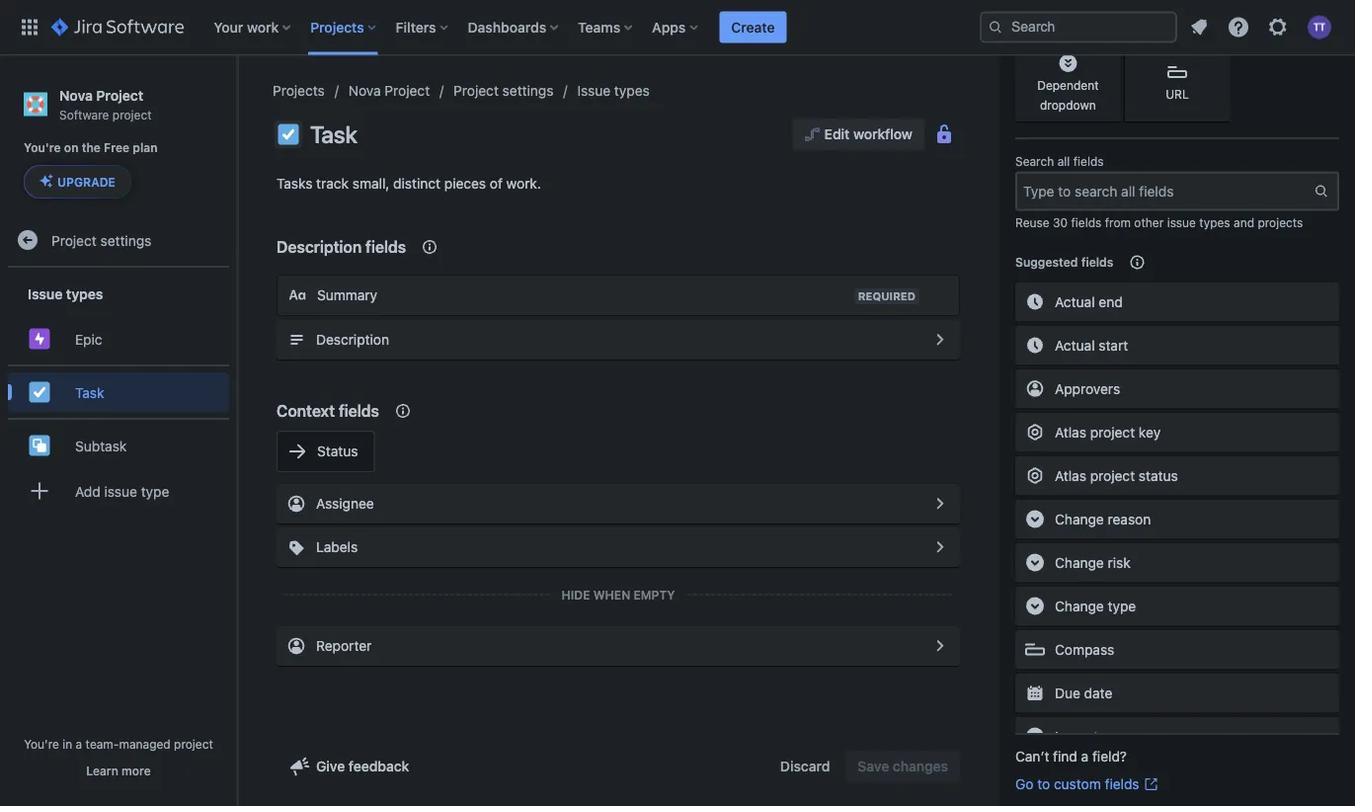 Task type: describe. For each thing, give the bounding box(es) containing it.
group containing issue types
[[8, 268, 229, 523]]

summary
[[317, 287, 378, 303]]

date
[[1085, 685, 1113, 701]]

when
[[594, 588, 631, 602]]

appswitcher icon image
[[18, 15, 42, 39]]

project left key
[[1091, 424, 1136, 440]]

you're for you're on the free plan
[[24, 141, 61, 154]]

add
[[75, 483, 101, 499]]

you're for you're in a team-managed project
[[24, 737, 59, 751]]

go to custom fields link
[[1016, 775, 1160, 794]]

description for description
[[316, 332, 389, 348]]

discard
[[781, 758, 830, 775]]

context fields
[[277, 402, 379, 420]]

due date
[[1055, 685, 1113, 701]]

plan
[[133, 141, 158, 154]]

on
[[64, 141, 79, 154]]

dependent dropdown
[[1038, 78, 1099, 112]]

workflow
[[854, 126, 913, 142]]

suggested
[[1016, 255, 1079, 269]]

search image
[[988, 19, 1004, 35]]

create button
[[720, 11, 787, 43]]

project inside nova project software project
[[96, 87, 143, 103]]

1 vertical spatial issue
[[28, 286, 63, 302]]

nova project link
[[349, 79, 430, 103]]

track
[[316, 175, 349, 192]]

a for find
[[1082, 749, 1089, 765]]

primary element
[[12, 0, 980, 55]]

issue inside issue types link
[[578, 83, 611, 99]]

actual end button
[[1016, 282, 1340, 322]]

subtask link
[[8, 426, 229, 466]]

hide
[[562, 588, 590, 602]]

edit workflow button
[[793, 119, 925, 150]]

Search field
[[980, 11, 1178, 43]]

filters
[[396, 19, 436, 35]]

find
[[1054, 749, 1078, 765]]

issue inside button
[[104, 483, 137, 499]]

reporter
[[316, 638, 372, 654]]

free
[[104, 141, 130, 154]]

project down primary element
[[454, 83, 499, 99]]

search
[[1016, 155, 1055, 168]]

the
[[82, 141, 101, 154]]

projects for projects dropdown button
[[311, 19, 364, 35]]

open field configuration image for assignee
[[929, 492, 953, 516]]

Type to search all fields text field
[[1018, 173, 1314, 209]]

1 vertical spatial types
[[1200, 216, 1231, 230]]

nova for nova project
[[349, 83, 381, 99]]

change reason button
[[1016, 499, 1340, 539]]

more information image
[[1096, 44, 1119, 68]]

atlas for atlas project key
[[1055, 424, 1087, 440]]

work
[[247, 19, 279, 35]]

from
[[1105, 216, 1131, 230]]

impact button
[[1016, 717, 1340, 756]]

impact
[[1055, 728, 1099, 745]]

tasks track small, distinct pieces of work.
[[277, 175, 541, 192]]

empty
[[634, 588, 675, 602]]

other
[[1135, 216, 1164, 230]]

more information about the context fields image for description fields
[[418, 235, 442, 259]]

task inside group
[[75, 384, 104, 401]]

distinct
[[393, 175, 441, 192]]

due date button
[[1016, 673, 1340, 713]]

labels button
[[277, 528, 960, 567]]

description for description fields
[[277, 238, 362, 256]]

epic link
[[8, 319, 229, 359]]

feedback
[[349, 758, 409, 775]]

key
[[1139, 424, 1161, 440]]

status
[[1139, 467, 1179, 484]]

in
[[63, 737, 72, 751]]

teams button
[[572, 11, 641, 43]]

upgrade
[[57, 175, 116, 189]]

your work
[[214, 19, 279, 35]]

1 vertical spatial settings
[[100, 232, 152, 248]]

due
[[1055, 685, 1081, 701]]

atlas project key
[[1055, 424, 1161, 440]]

1 horizontal spatial settings
[[503, 83, 554, 99]]

filters button
[[390, 11, 456, 43]]

change type button
[[1016, 586, 1340, 626]]

give feedback
[[316, 758, 409, 775]]

1 horizontal spatial project settings
[[454, 83, 554, 99]]

work.
[[507, 175, 541, 192]]

and
[[1234, 216, 1255, 230]]

reporter button
[[277, 626, 960, 666]]

fields right all
[[1074, 155, 1104, 168]]

more information about the context fields image for context fields
[[391, 399, 415, 423]]

0 vertical spatial issue
[[1168, 216, 1197, 230]]

edit
[[825, 126, 850, 142]]

change for change reason
[[1055, 511, 1105, 527]]

discard button
[[769, 751, 842, 783]]

of
[[490, 175, 503, 192]]

you're in a team-managed project
[[24, 737, 213, 751]]

types for issue types link
[[615, 83, 650, 99]]

atlas for atlas project status
[[1055, 467, 1087, 484]]

learn
[[86, 764, 118, 778]]

dashboards
[[468, 19, 547, 35]]

hide when empty
[[562, 588, 675, 602]]

your
[[214, 19, 243, 35]]

project right managed
[[174, 737, 213, 751]]

fields inside "link"
[[1105, 776, 1140, 793]]

task group
[[8, 365, 229, 418]]

add issue type image
[[28, 479, 51, 503]]

reason
[[1108, 511, 1151, 527]]

change risk button
[[1016, 543, 1340, 583]]

assignee
[[316, 496, 374, 512]]

change reason
[[1055, 511, 1151, 527]]

epic
[[75, 331, 102, 347]]



Task type: vqa. For each thing, say whether or not it's contained in the screenshot.
Change reason
yes



Task type: locate. For each thing, give the bounding box(es) containing it.
actual left start
[[1055, 337, 1095, 353]]

more
[[122, 764, 151, 778]]

you're
[[24, 141, 61, 154], [24, 737, 59, 751]]

project settings link
[[454, 79, 554, 103], [8, 221, 229, 260]]

1 vertical spatial change
[[1055, 554, 1105, 571]]

atlas up change reason
[[1055, 467, 1087, 484]]

open field configuration image
[[929, 328, 953, 352], [929, 492, 953, 516]]

open field configuration image inside labels button
[[929, 536, 953, 559]]

to
[[1038, 776, 1051, 793]]

0 horizontal spatial more information about the context fields image
[[391, 399, 415, 423]]

0 horizontal spatial nova
[[59, 87, 93, 103]]

settings
[[503, 83, 554, 99], [100, 232, 152, 248]]

fields up the summary
[[366, 238, 406, 256]]

nova right projects link
[[349, 83, 381, 99]]

1 vertical spatial type
[[1108, 598, 1137, 614]]

type inside change type button
[[1108, 598, 1137, 614]]

type inside "add issue type" button
[[141, 483, 169, 499]]

0 vertical spatial change
[[1055, 511, 1105, 527]]

0 horizontal spatial types
[[66, 286, 103, 302]]

projects link
[[273, 79, 325, 103]]

fields up 'status'
[[339, 402, 379, 420]]

0 vertical spatial issue
[[578, 83, 611, 99]]

2 vertical spatial types
[[66, 286, 103, 302]]

jira software image
[[51, 15, 184, 39], [51, 15, 184, 39]]

settings down "upgrade"
[[100, 232, 152, 248]]

reuse
[[1016, 216, 1050, 230]]

open field configuration image for labels
[[929, 536, 953, 559]]

actual left "end"
[[1055, 293, 1095, 310]]

1 open field configuration image from the top
[[929, 536, 953, 559]]

project settings down "upgrade"
[[51, 232, 152, 248]]

1 horizontal spatial nova
[[349, 83, 381, 99]]

1 vertical spatial open field configuration image
[[929, 492, 953, 516]]

dropdown
[[1041, 98, 1097, 112]]

projects right work
[[311, 19, 364, 35]]

types up epic
[[66, 286, 103, 302]]

issue right other
[[1168, 216, 1197, 230]]

help image
[[1227, 15, 1251, 39]]

description
[[277, 238, 362, 256], [316, 332, 389, 348]]

your profile and settings image
[[1308, 15, 1332, 39]]

more information about the context fields image down distinct
[[418, 235, 442, 259]]

1 vertical spatial actual
[[1055, 337, 1095, 353]]

nova project
[[349, 83, 430, 99]]

add issue type button
[[8, 472, 229, 511]]

issue right the add
[[104, 483, 137, 499]]

sidebar navigation image
[[215, 79, 259, 119]]

issue up 'epic' link
[[28, 286, 63, 302]]

open field configuration image for reporter
[[929, 634, 953, 658]]

a right in at the left bottom of the page
[[76, 737, 82, 751]]

description button
[[277, 320, 960, 360]]

all
[[1058, 155, 1071, 168]]

type
[[141, 483, 169, 499], [1108, 598, 1137, 614]]

can't
[[1016, 749, 1050, 765]]

2 open field configuration image from the top
[[929, 492, 953, 516]]

settings down dashboards dropdown button
[[503, 83, 554, 99]]

types for group containing issue types
[[66, 286, 103, 302]]

project up plan
[[112, 108, 152, 121]]

types inside group
[[66, 286, 103, 302]]

1 vertical spatial open field configuration image
[[929, 634, 953, 658]]

types down "teams" popup button
[[615, 83, 650, 99]]

nova inside nova project software project
[[59, 87, 93, 103]]

2 change from the top
[[1055, 554, 1105, 571]]

apps
[[652, 19, 686, 35]]

description up the summary
[[277, 238, 362, 256]]

nova up software
[[59, 87, 93, 103]]

0 vertical spatial you're
[[24, 141, 61, 154]]

project inside nova project software project
[[112, 108, 152, 121]]

fields left more information about the suggested fields icon
[[1082, 255, 1114, 269]]

0 vertical spatial project settings
[[454, 83, 554, 99]]

you're left in at the left bottom of the page
[[24, 737, 59, 751]]

a
[[76, 737, 82, 751], [1082, 749, 1089, 765]]

1 horizontal spatial type
[[1108, 598, 1137, 614]]

type down risk
[[1108, 598, 1137, 614]]

0 vertical spatial description
[[277, 238, 362, 256]]

fields right 30 on the top right
[[1072, 216, 1102, 230]]

open field configuration image inside the assignee button
[[929, 492, 953, 516]]

can't find a field?
[[1016, 749, 1127, 765]]

projects for projects link
[[273, 83, 325, 99]]

issue types
[[578, 83, 650, 99], [28, 286, 103, 302]]

projects inside dropdown button
[[311, 19, 364, 35]]

custom
[[1054, 776, 1102, 793]]

subtask
[[75, 438, 127, 454]]

1 horizontal spatial issue types
[[578, 83, 650, 99]]

projects up issue type icon
[[273, 83, 325, 99]]

1 vertical spatial task
[[75, 384, 104, 401]]

1 horizontal spatial types
[[615, 83, 650, 99]]

create
[[732, 19, 775, 35]]

project settings down primary element
[[454, 83, 554, 99]]

2 atlas from the top
[[1055, 467, 1087, 484]]

0 horizontal spatial a
[[76, 737, 82, 751]]

0 horizontal spatial task
[[75, 384, 104, 401]]

open field configuration image for description
[[929, 328, 953, 352]]

actual for actual end
[[1055, 293, 1095, 310]]

project settings link down "upgrade"
[[8, 221, 229, 260]]

you're left on
[[24, 141, 61, 154]]

software
[[59, 108, 109, 121]]

atlas project status button
[[1016, 456, 1340, 496]]

task link
[[8, 373, 229, 412]]

fields left this link will be opened in a new tab icon
[[1105, 776, 1140, 793]]

description inside description button
[[316, 332, 389, 348]]

more information about the context fields image
[[418, 235, 442, 259], [391, 399, 415, 423]]

1 vertical spatial you're
[[24, 737, 59, 751]]

atlas
[[1055, 424, 1087, 440], [1055, 467, 1087, 484]]

1 vertical spatial description
[[316, 332, 389, 348]]

go
[[1016, 776, 1034, 793]]

1 vertical spatial issue types
[[28, 286, 103, 302]]

0 vertical spatial projects
[[311, 19, 364, 35]]

1 atlas from the top
[[1055, 424, 1087, 440]]

tasks
[[277, 175, 313, 192]]

1 vertical spatial projects
[[273, 83, 325, 99]]

0 vertical spatial more information about the context fields image
[[418, 235, 442, 259]]

required
[[858, 290, 916, 303]]

change risk
[[1055, 554, 1131, 571]]

this link will be opened in a new tab image
[[1144, 777, 1160, 793]]

change up change risk
[[1055, 511, 1105, 527]]

nova project software project
[[59, 87, 152, 121]]

1 vertical spatial project settings
[[51, 232, 152, 248]]

learn more
[[86, 764, 151, 778]]

status
[[317, 443, 358, 459]]

1 change from the top
[[1055, 511, 1105, 527]]

nova for nova project software project
[[59, 87, 93, 103]]

0 vertical spatial issue types
[[578, 83, 650, 99]]

2 horizontal spatial types
[[1200, 216, 1231, 230]]

0 horizontal spatial project settings link
[[8, 221, 229, 260]]

types left and
[[1200, 216, 1231, 230]]

2 you're from the top
[[24, 737, 59, 751]]

group
[[8, 268, 229, 523]]

1 vertical spatial atlas
[[1055, 467, 1087, 484]]

end
[[1099, 293, 1123, 310]]

notifications image
[[1188, 15, 1211, 39]]

issue types down "teams" popup button
[[578, 83, 650, 99]]

give
[[316, 758, 345, 775]]

open field configuration image inside reporter button
[[929, 634, 953, 658]]

0 vertical spatial task
[[310, 121, 357, 148]]

projects
[[311, 19, 364, 35], [273, 83, 325, 99]]

banner containing your work
[[0, 0, 1356, 55]]

actual for actual start
[[1055, 337, 1095, 353]]

project settings link down primary element
[[454, 79, 554, 103]]

compass
[[1055, 641, 1115, 658]]

type down subtask link
[[141, 483, 169, 499]]

0 vertical spatial types
[[615, 83, 650, 99]]

2 vertical spatial change
[[1055, 598, 1105, 614]]

more information about the context fields image right context fields
[[391, 399, 415, 423]]

change for change type
[[1055, 598, 1105, 614]]

open field configuration image inside description button
[[929, 328, 953, 352]]

issue types up epic
[[28, 286, 103, 302]]

0 vertical spatial open field configuration image
[[929, 536, 953, 559]]

1 horizontal spatial project settings link
[[454, 79, 554, 103]]

1 horizontal spatial more information about the context fields image
[[418, 235, 442, 259]]

0 vertical spatial type
[[141, 483, 169, 499]]

fields
[[1074, 155, 1104, 168], [1072, 216, 1102, 230], [366, 238, 406, 256], [1082, 255, 1114, 269], [339, 402, 379, 420], [1105, 776, 1140, 793]]

settings image
[[1267, 15, 1291, 39]]

0 horizontal spatial issue
[[104, 483, 137, 499]]

actual
[[1055, 293, 1095, 310], [1055, 337, 1095, 353]]

1 horizontal spatial issue
[[578, 83, 611, 99]]

1 vertical spatial project settings link
[[8, 221, 229, 260]]

0 horizontal spatial issue
[[28, 286, 63, 302]]

you're on the free plan
[[24, 141, 158, 154]]

issue
[[1168, 216, 1197, 230], [104, 483, 137, 499]]

upgrade button
[[25, 166, 130, 198]]

project down the filters
[[385, 83, 430, 99]]

1 vertical spatial more information about the context fields image
[[391, 399, 415, 423]]

reuse 30 fields from other issue types and projects
[[1016, 216, 1304, 230]]

dependent
[[1038, 78, 1099, 92]]

open field configuration image
[[929, 536, 953, 559], [929, 634, 953, 658]]

1 actual from the top
[[1055, 293, 1095, 310]]

0 vertical spatial atlas
[[1055, 424, 1087, 440]]

give feedback button
[[277, 751, 421, 783]]

change type
[[1055, 598, 1137, 614]]

small,
[[353, 175, 390, 192]]

more information about the suggested fields image
[[1126, 250, 1150, 274]]

atlas project status
[[1055, 467, 1179, 484]]

issue types link
[[578, 79, 650, 103]]

banner
[[0, 0, 1356, 55]]

1 horizontal spatial issue
[[1168, 216, 1197, 230]]

0 vertical spatial settings
[[503, 83, 554, 99]]

atlas project key button
[[1016, 413, 1340, 452]]

2 actual from the top
[[1055, 337, 1095, 353]]

0 horizontal spatial project settings
[[51, 232, 152, 248]]

2 open field configuration image from the top
[[929, 634, 953, 658]]

assignee button
[[277, 484, 960, 524]]

1 you're from the top
[[24, 141, 61, 154]]

actual end
[[1055, 293, 1123, 310]]

a for in
[[76, 737, 82, 751]]

1 vertical spatial issue
[[104, 483, 137, 499]]

0 vertical spatial project settings link
[[454, 79, 554, 103]]

task right issue type icon
[[310, 121, 357, 148]]

project up software
[[96, 87, 143, 103]]

change up compass
[[1055, 598, 1105, 614]]

projects
[[1258, 216, 1304, 230]]

change
[[1055, 511, 1105, 527], [1055, 554, 1105, 571], [1055, 598, 1105, 614]]

issue type icon image
[[277, 123, 300, 146]]

0 horizontal spatial type
[[141, 483, 169, 499]]

actual start
[[1055, 337, 1129, 353]]

edit workflow
[[825, 126, 913, 142]]

field?
[[1093, 749, 1127, 765]]

3 change from the top
[[1055, 598, 1105, 614]]

1 horizontal spatial a
[[1082, 749, 1089, 765]]

description down the summary
[[316, 332, 389, 348]]

issue down teams
[[578, 83, 611, 99]]

a right find
[[1082, 749, 1089, 765]]

dashboards button
[[462, 11, 566, 43]]

start
[[1099, 337, 1129, 353]]

learn more button
[[86, 763, 151, 779]]

task down epic
[[75, 384, 104, 401]]

0 horizontal spatial issue types
[[28, 286, 103, 302]]

1 horizontal spatial task
[[310, 121, 357, 148]]

suggested fields
[[1016, 255, 1114, 269]]

0 vertical spatial actual
[[1055, 293, 1095, 310]]

change for change risk
[[1055, 554, 1105, 571]]

managed
[[119, 737, 171, 751]]

atlas down approvers at the top of page
[[1055, 424, 1087, 440]]

issue
[[578, 83, 611, 99], [28, 286, 63, 302]]

project down upgrade button
[[51, 232, 97, 248]]

project down atlas project key at the bottom of the page
[[1091, 467, 1136, 484]]

1 open field configuration image from the top
[[929, 328, 953, 352]]

0 vertical spatial open field configuration image
[[929, 328, 953, 352]]

context
[[277, 402, 335, 420]]

change left risk
[[1055, 554, 1105, 571]]

approvers button
[[1016, 369, 1340, 409]]

project
[[112, 108, 152, 121], [1091, 424, 1136, 440], [1091, 467, 1136, 484], [174, 737, 213, 751]]

0 horizontal spatial settings
[[100, 232, 152, 248]]



